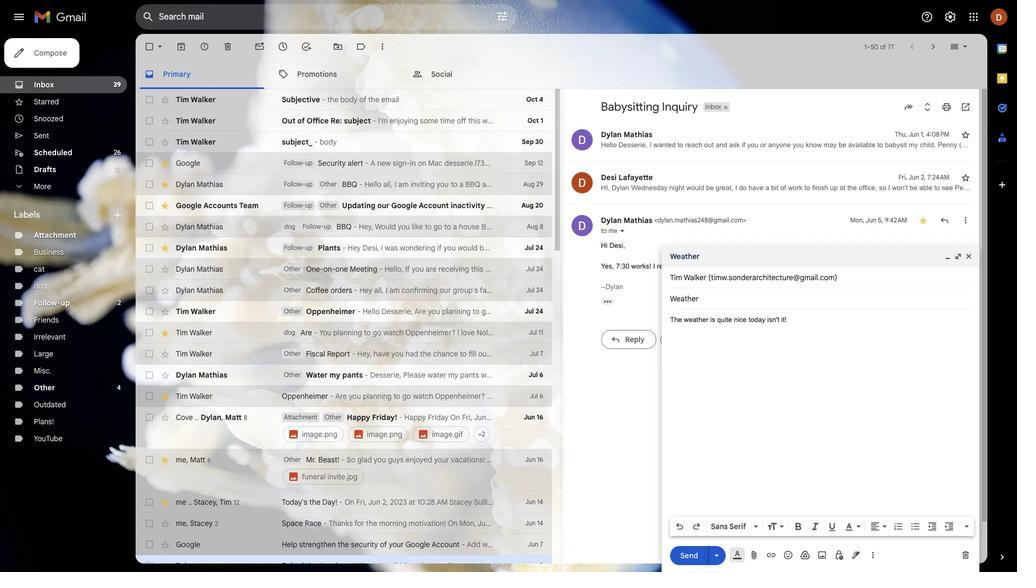 Task type: locate. For each thing, give the bounding box(es) containing it.
1 vertical spatial oppenheimer?
[[435, 392, 485, 401]]

follow- inside follow-up security alert -
[[284, 159, 305, 167]]

jul for fiscal report
[[530, 350, 539, 358]]

2
[[118, 299, 121, 307], [215, 520, 218, 528]]

one-
[[306, 265, 324, 274]]

jul for plants
[[525, 244, 534, 252]]

1 horizontal spatial 1
[[541, 117, 544, 125]]

inbox up out
[[706, 103, 722, 111]]

cell containing mr. beast!
[[282, 455, 499, 487]]

1 vertical spatial oppenheimer
[[282, 392, 328, 401]]

0 vertical spatial love
[[462, 328, 475, 338]]

your left help.
[[710, 262, 723, 270]]

0 vertical spatial aug
[[524, 180, 535, 188]]

3 tim walker from the top
[[176, 137, 216, 147]]

, down me .. stacey , tim 12 at the left bottom of page
[[186, 519, 188, 528]]

2 horizontal spatial and
[[716, 141, 728, 149]]

None search field
[[136, 4, 517, 30]]

not starred checkbox right 7:24 am
[[961, 172, 972, 183]]

pop out image
[[955, 252, 963, 261]]

Starred checkbox
[[919, 215, 929, 226]]

older image
[[929, 41, 939, 52]]

1 vertical spatial ..
[[188, 498, 192, 507]]

6
[[540, 371, 544, 379], [540, 392, 544, 400], [208, 456, 211, 464]]

walker for jul 11
[[190, 328, 212, 338]]

row
[[136, 89, 552, 110], [136, 110, 552, 131], [136, 131, 552, 153], [136, 153, 552, 174], [136, 174, 552, 195], [136, 195, 552, 216], [136, 216, 552, 238], [136, 238, 552, 259], [136, 259, 552, 280], [136, 280, 552, 301], [136, 301, 552, 322], [136, 322, 591, 344], [136, 344, 552, 365], [136, 365, 552, 386], [136, 386, 621, 407], [136, 407, 552, 450], [136, 450, 552, 492], [136, 492, 552, 513], [136, 513, 552, 534], [136, 534, 552, 556], [136, 556, 552, 573]]

7:24 am
[[928, 173, 950, 181]]

30
[[536, 138, 544, 146]]

cell
[[282, 412, 499, 444], [282, 455, 499, 487]]

planning
[[334, 328, 362, 338], [363, 392, 392, 401]]

0 vertical spatial ..
[[195, 413, 199, 422]]

your right security
[[389, 540, 404, 550]]

24 for one-on-one meeting
[[537, 265, 544, 273]]

jun inside cell
[[867, 216, 877, 224]]

primary tab
[[136, 59, 269, 89]]

other left the fiscal in the left of the page
[[284, 350, 301, 358]]

you left know
[[793, 141, 805, 149]]

7 up 5
[[540, 541, 544, 549]]

0 vertical spatial inbox
[[34, 80, 54, 90]]

not starred checkbox for 4:08 pm
[[961, 129, 972, 140]]

sans
[[712, 522, 728, 532]]

1 7 from the top
[[540, 350, 544, 358]]

fri, jun 2, 7:24 am
[[899, 173, 950, 181]]

to left babysit
[[878, 141, 884, 149]]

3
[[211, 562, 215, 570]]

follow- down the subject_
[[284, 159, 305, 167]]

aug left 20
[[522, 201, 534, 209]]

Not starred checkbox
[[961, 129, 972, 140], [961, 172, 972, 183]]

babysitting inside row
[[282, 561, 319, 571]]

dog up the 'follow-up plants -'
[[284, 223, 295, 231]]

do
[[740, 184, 747, 192]]

me down 'cove' at the left of the page
[[176, 455, 186, 465]]

17 row from the top
[[136, 450, 552, 492]]

delete image
[[223, 41, 233, 52]]

snooze image
[[278, 41, 288, 52]]

bold ‪(⌘b)‬ image
[[794, 522, 804, 532]]

1 for 1
[[119, 231, 121, 239]]

4 tim walker from the top
[[176, 307, 216, 317]]

you
[[320, 328, 332, 338]]

0 horizontal spatial are
[[301, 328, 312, 338]]

.. up me , stacey 2
[[188, 498, 192, 507]]

aug for aug 8
[[527, 223, 539, 231]]

1 vertical spatial your
[[389, 540, 404, 550]]

your
[[710, 262, 723, 270], [389, 540, 404, 550]]

0 horizontal spatial my
[[330, 371, 341, 380]]

2,
[[922, 173, 927, 181]]

oppenheimer down water
[[282, 392, 328, 401]]

inquiry left inbox button
[[663, 100, 699, 114]]

None checkbox
[[144, 137, 155, 147], [144, 158, 155, 169], [144, 179, 155, 190], [144, 200, 155, 211], [144, 243, 155, 253], [144, 328, 155, 338], [144, 497, 155, 508], [144, 519, 155, 529], [144, 540, 155, 550], [144, 561, 155, 572], [144, 137, 155, 147], [144, 158, 155, 169], [144, 179, 155, 190], [144, 200, 155, 211], [144, 243, 155, 253], [144, 328, 155, 338], [144, 497, 155, 508], [144, 519, 155, 529], [144, 540, 155, 550], [144, 561, 155, 572]]

1 horizontal spatial you
[[748, 141, 759, 149]]

0 horizontal spatial love
[[462, 328, 475, 338]]

wednes
[[995, 141, 1018, 149]]

other down other coffee orders -
[[284, 308, 301, 315]]

to up the hi
[[602, 227, 607, 235]]

sep for tim walker
[[522, 138, 534, 146]]

dylan mathias cell
[[602, 216, 747, 225]]

love
[[462, 328, 475, 338], [491, 392, 505, 401]]

able
[[920, 184, 933, 192]]

1 horizontal spatial films
[[528, 392, 544, 401]]

follow- inside the 'follow-up plants -'
[[284, 244, 305, 252]]

1 vertical spatial sep
[[525, 159, 536, 167]]

0 horizontal spatial 12
[[234, 499, 240, 507]]

planning up happy friday! -
[[363, 392, 392, 401]]

child,
[[921, 141, 937, 149]]

7 for fiscal report
[[540, 350, 544, 358]]

follow- up friends
[[34, 298, 61, 308]]

1 jun 14 from the top
[[526, 498, 544, 506]]

my down thu, jun 1, 4:08 pm cell
[[910, 141, 919, 149]]

0 horizontal spatial films
[[498, 328, 514, 338]]

0 vertical spatial 8
[[540, 223, 544, 231]]

desi lafayette
[[602, 173, 654, 182]]

, left 3
[[195, 561, 197, 571]]

jul 6 for dylan mathias
[[529, 371, 544, 379]]

love for oppenheimer - are you planning to go watch oppenheimer? i love nolan films and it looks promising.
[[491, 392, 505, 401]]

add to tasks image
[[301, 41, 312, 52]]

my left 'pants'
[[330, 371, 341, 380]]

1 vertical spatial dog
[[34, 282, 47, 291]]

0 vertical spatial sep
[[522, 138, 534, 146]]

1 horizontal spatial looks
[[567, 392, 584, 401]]

of up subject
[[360, 95, 367, 104]]

1 vertical spatial it
[[560, 392, 565, 401]]

updating
[[342, 201, 376, 210]]

more button
[[0, 178, 127, 195]]

0 vertical spatial 2
[[118, 299, 121, 307]]

babysitting up the desserie, at right
[[602, 100, 660, 114]]

our
[[378, 201, 390, 210]]

up inside follow-up security alert -
[[305, 159, 313, 167]]

social
[[432, 69, 453, 79]]

1 vertical spatial 12
[[234, 499, 240, 507]]

one
[[336, 265, 348, 274]]

15 row from the top
[[136, 386, 621, 407]]

planning right 'you'
[[334, 328, 362, 338]]

desi,
[[610, 242, 626, 250]]

18 row from the top
[[136, 492, 552, 513]]

stacey down me .. stacey , tim 12 at the left bottom of page
[[190, 519, 213, 528]]

bbq - for other
[[342, 180, 365, 189]]

0 vertical spatial 1
[[865, 43, 867, 51]]

other inside labels "navigation"
[[34, 383, 55, 393]]

finish
[[813, 184, 829, 192]]

water
[[306, 371, 328, 380]]

gmail image
[[34, 6, 92, 28]]

2 row from the top
[[136, 110, 552, 131]]

7
[[540, 350, 544, 358], [540, 541, 544, 549]]

cove
[[176, 413, 193, 422]]

follow- down follow-up security alert -
[[284, 180, 305, 188]]

other inside other one-on-one meeting -
[[284, 265, 301, 273]]

follow- up the 'follow-up plants -'
[[303, 223, 324, 231]]

a
[[766, 184, 770, 192]]

alert
[[348, 159, 363, 168]]

more send options image
[[712, 551, 723, 561]]

promising. for dog are - you planning to go watch oppenheimer? i love nolan films and it looks promising.
[[556, 328, 591, 338]]

jul for one-on-one meeting
[[527, 265, 535, 273]]

.. for dylan
[[195, 413, 199, 422]]

2 not starred checkbox from the top
[[961, 172, 972, 183]]

of right the "out"
[[298, 116, 305, 126]]

the left email
[[369, 95, 380, 104]]

0 vertical spatial matt
[[225, 413, 242, 422]]

tab list inside babysitting inquiry main content
[[136, 59, 988, 89]]

and for oppenheimer - are you planning to go watch oppenheimer? i love nolan films and it looks promising.
[[546, 392, 558, 401]]

happy
[[347, 413, 371, 423]]

0 horizontal spatial body
[[320, 137, 337, 147]]

None checkbox
[[144, 41, 155, 52], [144, 94, 155, 105], [144, 116, 155, 126], [144, 222, 155, 232], [144, 264, 155, 275], [144, 285, 155, 296], [144, 306, 155, 317], [144, 349, 155, 359], [144, 370, 155, 381], [144, 391, 155, 402], [144, 412, 155, 423], [144, 455, 155, 466], [144, 41, 155, 52], [144, 94, 155, 105], [144, 116, 155, 126], [144, 222, 155, 232], [144, 264, 155, 275], [144, 285, 155, 296], [144, 306, 155, 317], [144, 349, 155, 359], [144, 370, 155, 381], [144, 391, 155, 402], [144, 412, 155, 423], [144, 455, 155, 466]]

16 for other mr. beast! -
[[538, 456, 544, 464]]

0 horizontal spatial your
[[389, 540, 404, 550]]

1 inside row
[[541, 117, 544, 125]]

list
[[563, 119, 1018, 359]]

2 inside labels "navigation"
[[118, 299, 121, 307]]

oct 1
[[528, 117, 544, 125]]

to me
[[602, 227, 618, 235]]

tim for jul 7
[[176, 349, 188, 359]]

0 vertical spatial and
[[716, 141, 728, 149]]

of inside list
[[781, 184, 787, 192]]

0 vertical spatial 7
[[540, 350, 544, 358]]

aug left 29 at the top right
[[524, 180, 535, 188]]

image.png up other mr. beast! -
[[302, 430, 338, 440]]

1 vertical spatial jul 6
[[530, 392, 544, 400]]

of right security
[[380, 540, 387, 550]]

8 row from the top
[[136, 238, 552, 259]]

me , matt 6
[[176, 455, 211, 465]]

inquiry for babysitting inquiry
[[663, 100, 699, 114]]

1 vertical spatial account
[[432, 540, 460, 550]]

fri, jun 2, 7:24 am cell
[[899, 172, 950, 183]]

7 down 11
[[540, 350, 544, 358]]

follow-up link
[[34, 298, 70, 308]]

are down 'pants'
[[336, 392, 347, 401]]

you down 'pants'
[[349, 392, 361, 401]]

or
[[761, 141, 767, 149]]

to right 'you'
[[364, 328, 371, 338]]

to left 'see'
[[935, 184, 941, 192]]

tab list containing primary
[[136, 59, 988, 89]]

toggle confidential mode image
[[835, 550, 845, 561]]

body up subject
[[341, 95, 358, 104]]

16 row from the top
[[136, 407, 552, 450]]

1 vertical spatial and
[[516, 328, 529, 338]]

1 vertical spatial planning
[[363, 392, 392, 401]]

12 inside me .. stacey , tim 12
[[234, 499, 240, 507]]

tab list
[[988, 34, 1018, 534], [136, 59, 988, 89]]

orders
[[331, 286, 353, 295]]

1 vertical spatial 4
[[117, 384, 121, 392]]

1 vertical spatial oct
[[528, 117, 539, 125]]

up
[[305, 159, 313, 167], [305, 180, 313, 188], [831, 184, 839, 192], [305, 201, 313, 209], [324, 223, 332, 231], [305, 244, 313, 252], [61, 298, 70, 308]]

walker for jul 7
[[190, 349, 212, 359]]

up inside list
[[831, 184, 839, 192]]

help.
[[725, 262, 740, 270]]

.. right 'cove' at the left of the page
[[195, 413, 199, 422]]

14 for space race -
[[538, 520, 544, 528]]

0 horizontal spatial inbox
[[34, 80, 54, 90]]

image.png down friday!
[[367, 430, 403, 440]]

, down 'cove' at the left of the page
[[186, 455, 188, 465]]

1 vertical spatial nolan
[[507, 392, 526, 401]]

jul 24
[[525, 244, 544, 252], [527, 265, 544, 273], [527, 286, 544, 294], [525, 308, 544, 315]]

jun 16 for happy friday! -
[[524, 414, 544, 422]]

inquiry down the strengthen
[[321, 561, 345, 571]]

8
[[540, 223, 544, 231], [244, 414, 248, 422]]

jun 16 for other mr. beast! -
[[526, 456, 544, 464]]

films for dog are - you planning to go watch oppenheimer? i love nolan films and it looks promising.
[[498, 328, 514, 338]]

are
[[301, 328, 312, 338], [336, 392, 347, 401]]

would
[[687, 184, 705, 192]]

insert signature image
[[851, 550, 862, 561]]

jul 24 for oppenheimer
[[525, 308, 544, 315]]

2 horizontal spatial 1
[[865, 43, 867, 51]]

aug down aug 20
[[527, 223, 539, 231]]

really
[[658, 262, 674, 270]]

, right 'cove' at the left of the page
[[222, 413, 223, 422]]

13 row from the top
[[136, 344, 552, 365]]

1 vertical spatial 2
[[215, 520, 218, 528]]

0 horizontal spatial be
[[707, 184, 714, 192]]

oppenheimer? for you
[[406, 328, 456, 338]]

mr.
[[306, 455, 317, 465]]

tim walker for jul 7
[[176, 349, 212, 359]]

other left one- in the left of the page
[[284, 265, 301, 273]]

1 horizontal spatial be
[[839, 141, 847, 149]]

oct up oct 1
[[527, 95, 538, 103]]

the up "out of office re: subject -"
[[328, 95, 339, 104]]

0 horizontal spatial babysitting
[[282, 561, 319, 571]]

more image
[[377, 41, 388, 52]]

0 horizontal spatial 8
[[244, 414, 248, 422]]

friday!
[[373, 413, 397, 423]]

9 row from the top
[[136, 259, 552, 280]]

love for dog are - you planning to go watch oppenheimer? i love nolan films and it looks promising.
[[462, 328, 475, 338]]

body up follow-up security alert -
[[320, 137, 337, 147]]

insert link ‪(⌘k)‬ image
[[767, 550, 777, 561]]

5
[[540, 562, 544, 570]]

39
[[114, 81, 121, 89]]

walker inside weather dialog
[[684, 273, 707, 283]]

inbox up starred
[[34, 80, 54, 90]]

me down me .. stacey , tim 12 at the left bottom of page
[[176, 519, 186, 528]]

7:30.
[[992, 184, 1007, 192]]

send
[[681, 551, 699, 561]]

tab list up oct 4
[[136, 59, 988, 89]]

oct up sep 30
[[528, 117, 539, 125]]

2 cell from the top
[[282, 455, 499, 487]]

snoozed link
[[34, 114, 63, 124]]

1 14 from the top
[[538, 498, 544, 506]]

1 vertical spatial love
[[491, 392, 505, 401]]

youtube link
[[34, 434, 63, 444]]

2 tim walker from the top
[[176, 116, 216, 126]]

1 vertical spatial aug
[[522, 201, 534, 209]]

not starred image
[[961, 172, 972, 183]]

follow- right 'team' at top
[[284, 201, 305, 209]]

1 horizontal spatial it
[[560, 392, 565, 401]]

may
[[824, 141, 838, 149]]

..
[[195, 413, 199, 422], [188, 498, 192, 507]]

2 jun 14 from the top
[[526, 520, 544, 528]]

jul for water my pants
[[529, 371, 538, 379]]

advanced search options image
[[492, 6, 513, 27]]

1 vertical spatial babysitting
[[282, 561, 319, 571]]

sep down sep 30
[[525, 159, 536, 167]]

wanted
[[654, 141, 676, 149]]

0 vertical spatial jun 16
[[524, 414, 544, 422]]

bbq - down updating
[[337, 222, 359, 232]]

1 vertical spatial jun 14
[[526, 520, 544, 528]]

1 horizontal spatial nolan
[[507, 392, 526, 401]]

1 vertical spatial 14
[[538, 520, 544, 528]]

babysitting for babysitting inquiry -
[[282, 561, 319, 571]]

0 horizontal spatial matt
[[190, 455, 205, 465]]

3 row from the top
[[136, 131, 552, 153]]

0 vertical spatial my
[[910, 141, 919, 149]]

0 vertical spatial attachment
[[34, 231, 76, 240]]

bbq down updating
[[337, 222, 352, 232]]

bbq - down alert
[[342, 180, 365, 189]]

0 horizontal spatial planning
[[334, 328, 362, 338]]

cat
[[34, 265, 45, 274]]

attachment
[[34, 231, 76, 240], [284, 414, 318, 422]]

other left mr.
[[284, 456, 301, 464]]

today's the day! -
[[282, 498, 345, 507]]

be left the "able"
[[911, 184, 918, 192]]

jun 14
[[526, 498, 544, 506], [526, 520, 544, 528]]

1 vertical spatial attachment
[[284, 414, 318, 422]]

settings image
[[945, 11, 958, 23]]

mon, jun 5, 9:42 am
[[851, 216, 908, 224]]

walker for oct 1
[[191, 116, 216, 126]]

1 horizontal spatial 4
[[540, 95, 544, 103]]

matt up me .. stacey , tim 12 at the left bottom of page
[[190, 455, 205, 465]]

4 inside babysitting inquiry main content
[[540, 95, 544, 103]]

go up happy friday! -
[[403, 392, 411, 401]]

re:
[[331, 116, 342, 126]]

, for matt
[[186, 455, 188, 465]]

2 14 from the top
[[538, 520, 544, 528]]

6 tim walker from the top
[[176, 349, 212, 359]]

out
[[282, 116, 296, 126]]

stacey up me , stacey 2
[[194, 498, 216, 507]]

the
[[328, 95, 339, 104], [369, 95, 380, 104], [848, 184, 858, 192], [310, 498, 321, 507], [338, 540, 349, 550]]

19 row from the top
[[136, 513, 552, 534]]

is
[[711, 316, 716, 324]]

1 vertical spatial my
[[330, 371, 341, 380]]

2 image.png from the left
[[367, 430, 403, 440]]

toggle split pane mode image
[[950, 41, 961, 52]]

friends
[[34, 315, 59, 325]]

penny down 4:08 pm
[[939, 141, 958, 149]]

babysitting inquiry -
[[282, 561, 352, 571]]

jul 6 for tim walker
[[530, 392, 544, 400]]

tim for sep 30
[[176, 137, 189, 147]]

the weather is quite nice today isn't it!
[[671, 316, 787, 324]]

of right bit
[[781, 184, 787, 192]]

7),
[[976, 141, 984, 149]]

1 for 1 50 of 77
[[865, 43, 867, 51]]

, up me , stacey 2
[[216, 498, 218, 507]]

1 horizontal spatial watch
[[413, 392, 434, 401]]

you right if
[[748, 141, 759, 149]]

list containing dylan mathias
[[563, 119, 1018, 359]]

8 inside cove .. dylan , matt 8
[[244, 414, 248, 422]]

bbq down alert
[[342, 180, 358, 189]]

inbox inside button
[[706, 103, 722, 111]]

films left jul 11
[[498, 328, 514, 338]]

today
[[749, 316, 766, 324]]

1 vertical spatial inbox
[[706, 103, 722, 111]]

attachment up 'business' link
[[34, 231, 76, 240]]

labels image
[[356, 41, 367, 52]]

1 row from the top
[[136, 89, 552, 110]]

0 horizontal spatial image.png
[[302, 430, 338, 440]]

1 cell from the top
[[282, 412, 499, 444]]

tim walker for oct 1
[[176, 116, 216, 126]]

not starred image
[[961, 129, 972, 140]]

0 vertical spatial bbq -
[[342, 180, 365, 189]]

more
[[34, 182, 51, 191]]

inbox inside labels "navigation"
[[34, 80, 54, 90]]

0 vertical spatial body
[[341, 95, 358, 104]]

cell containing happy friday!
[[282, 412, 499, 444]]

2 vertical spatial 6
[[208, 456, 211, 464]]

penny down not starred icon
[[956, 184, 975, 192]]

show details image
[[620, 228, 626, 234]]

row containing cove
[[136, 407, 552, 450]]

0 vertical spatial 16
[[537, 414, 544, 422]]

until
[[977, 184, 990, 192]]

me left show details icon
[[609, 227, 618, 235]]

more formatting options image
[[962, 522, 973, 532]]

inbox link
[[34, 80, 54, 90]]

the right at
[[848, 184, 858, 192]]

drafts link
[[34, 165, 56, 174]]

me for ,
[[176, 498, 186, 507]]

isn't
[[768, 316, 780, 324]]

0 horizontal spatial inquiry
[[321, 561, 345, 571]]

archive image
[[176, 41, 187, 52]]

0 vertical spatial cell
[[282, 412, 499, 444]]

dog left 'you'
[[284, 329, 295, 337]]

1 horizontal spatial inbox
[[706, 103, 722, 111]]

oppenheimer? for you
[[435, 392, 485, 401]]

other left coffee
[[284, 286, 301, 294]]

0 horizontal spatial go
[[373, 328, 382, 338]]

outdated
[[34, 400, 66, 410]]

0 vertical spatial oct
[[527, 95, 538, 103]]

dog down cat 'link'
[[34, 282, 47, 291]]

subjective - the body of the email
[[282, 95, 400, 104]]

me left 3
[[199, 561, 209, 571]]

babysitting down help
[[282, 561, 319, 571]]

1 inside labels "navigation"
[[119, 231, 121, 239]]

other inside 'other water my pants -'
[[284, 371, 301, 379]]

be left great,
[[707, 184, 714, 192]]

1 vertical spatial bbq
[[337, 222, 352, 232]]

-
[[322, 95, 326, 104], [373, 116, 376, 126], [315, 137, 318, 147], [365, 159, 369, 168], [359, 180, 363, 189], [354, 222, 357, 232], [343, 243, 346, 253], [380, 265, 383, 274], [602, 283, 604, 291], [604, 283, 606, 291], [354, 286, 358, 295], [358, 307, 361, 317], [314, 328, 318, 338], [352, 349, 356, 359], [365, 371, 369, 380], [330, 392, 334, 401], [399, 413, 403, 423], [342, 455, 345, 465], [340, 498, 343, 507], [324, 519, 327, 529], [462, 540, 465, 550], [346, 561, 350, 571]]

0 vertical spatial 6
[[540, 371, 544, 379]]

my
[[910, 141, 919, 149], [330, 371, 341, 380]]

1 horizontal spatial 12
[[538, 159, 544, 167]]

starred image
[[919, 215, 929, 226]]

go right 'you'
[[373, 328, 382, 338]]

of left 77
[[881, 43, 887, 51]]

matt right 'cove' at the left of the page
[[225, 413, 242, 422]]

follow-up plants -
[[284, 243, 348, 253]]

0 vertical spatial dog
[[284, 223, 295, 231]]

policy
[[487, 201, 510, 210]]

indent less ‪(⌘[)‬ image
[[928, 522, 938, 532]]

6 row from the top
[[136, 195, 552, 216]]

2 7 from the top
[[540, 541, 544, 549]]

insert photo image
[[818, 550, 828, 561]]

dylan mathias inside list
[[602, 130, 653, 139]]

0 horizontal spatial looks
[[537, 328, 555, 338]]

row containing google accounts team
[[136, 195, 552, 216]]

21 row from the top
[[136, 556, 552, 573]]

snoozed
[[34, 114, 63, 124]]

0 vertical spatial 14
[[538, 498, 544, 506]]

minimize image
[[944, 252, 953, 261]]

24 for coffee orders
[[537, 286, 544, 294]]

tim walker for jul 11
[[176, 328, 212, 338]]

7 tim walker from the top
[[176, 392, 212, 401]]

oct for oct 4
[[527, 95, 538, 103]]

be right "may" at the top right of page
[[839, 141, 847, 149]]

0 horizontal spatial ..
[[188, 498, 192, 507]]

0 horizontal spatial it
[[531, 328, 535, 338]]

attachment up mr.
[[284, 414, 318, 422]]

promising. for oppenheimer - are you planning to go watch oppenheimer? i love nolan films and it looks promising.
[[586, 392, 621, 401]]

inbox for inbox button
[[706, 103, 722, 111]]

0 vertical spatial jun 14
[[526, 498, 544, 506]]

subjective
[[282, 95, 320, 104]]

5 tim walker from the top
[[176, 328, 212, 338]]

1 vertical spatial promising.
[[586, 392, 621, 401]]

bit
[[772, 184, 779, 192]]

Message Body text field
[[671, 315, 972, 514]]

business
[[34, 248, 64, 257]]

1 horizontal spatial ..
[[195, 413, 199, 422]]

tim walker
[[176, 95, 216, 104], [176, 116, 216, 126], [176, 137, 216, 147], [176, 307, 216, 317], [176, 328, 212, 338], [176, 349, 212, 359], [176, 392, 212, 401]]

0 vertical spatial jul 6
[[529, 371, 544, 379]]

not starred checkbox up (age
[[961, 129, 972, 140]]

other left water
[[284, 371, 301, 379]]

bbq for follow-up
[[337, 222, 352, 232]]

1 image.png from the left
[[302, 430, 338, 440]]

other down 'misc.' link
[[34, 383, 55, 393]]

2 horizontal spatial be
[[911, 184, 918, 192]]

other inside other coffee orders -
[[284, 286, 301, 294]]

1 horizontal spatial my
[[910, 141, 919, 149]]

4 row from the top
[[136, 153, 552, 174]]

sep left 30
[[522, 138, 534, 146]]

films down jul 7
[[528, 392, 544, 401]]

ask
[[730, 141, 741, 149]]

1 horizontal spatial go
[[403, 392, 411, 401]]

weather dialog
[[662, 246, 980, 573]]

babysit
[[886, 141, 908, 149]]

1 not starred checkbox from the top
[[961, 129, 972, 140]]

1 horizontal spatial 2
[[215, 520, 218, 528]]

0 horizontal spatial 1
[[119, 231, 121, 239]]

0 vertical spatial looks
[[537, 328, 555, 338]]

to right work
[[805, 184, 811, 192]]

jul for coffee orders
[[527, 286, 535, 294]]

1 horizontal spatial babysitting
[[602, 100, 660, 114]]

are left 'you'
[[301, 328, 312, 338]]

0 vertical spatial films
[[498, 328, 514, 338]]

2 vertical spatial 1
[[119, 231, 121, 239]]

oppenheimer up 'you'
[[306, 307, 356, 317]]

subject_ - body
[[282, 137, 337, 147]]

1 vertical spatial films
[[528, 392, 544, 401]]



Task type: vqa. For each thing, say whether or not it's contained in the screenshot.
2nd DRAFT
no



Task type: describe. For each thing, give the bounding box(es) containing it.
planning for you
[[363, 392, 392, 401]]

follow-up inside labels "navigation"
[[34, 298, 70, 308]]

help strengthen the security of your google account -
[[282, 540, 467, 550]]

attachment inside labels "navigation"
[[34, 231, 76, 240]]

cat link
[[34, 265, 45, 274]]

dog inside labels "navigation"
[[34, 282, 47, 291]]

11 row from the top
[[136, 301, 552, 322]]

1 horizontal spatial 8
[[540, 223, 544, 231]]

follow- inside labels "navigation"
[[34, 298, 61, 308]]

report spam image
[[199, 41, 210, 52]]

planning for you
[[334, 328, 362, 338]]

5 row from the top
[[136, 174, 552, 195]]

race
[[305, 519, 322, 529]]

jul 7
[[530, 350, 544, 358]]

large link
[[34, 349, 53, 359]]

to left reach
[[678, 141, 684, 149]]

numbered list ‪(⌘⇧7)‬ image
[[894, 522, 905, 532]]

jun 5
[[528, 562, 544, 570]]

row containing dylan
[[136, 556, 552, 573]]

0 horizontal spatial you
[[349, 392, 361, 401]]

bbq - for follow-up
[[337, 222, 359, 232]]

works!
[[632, 262, 652, 270]]

other inside other fiscal report -
[[284, 350, 301, 358]]

tim for jul 6
[[176, 392, 188, 401]]

other fiscal report -
[[284, 349, 358, 359]]

watch for you
[[413, 392, 434, 401]]

babysitting for babysitting inquiry
[[602, 100, 660, 114]]

dylan.mathias248@gmail.com
[[658, 216, 744, 224]]

looks for dog are - you planning to go watch oppenheimer? i love nolan films and it looks promising.
[[537, 328, 555, 338]]

me .. stacey , tim 12
[[176, 498, 240, 507]]

me for 6
[[176, 455, 186, 465]]

aug for aug 29
[[524, 180, 535, 188]]

accounts
[[204, 201, 238, 210]]

other inside other mr. beast! -
[[284, 456, 301, 464]]

Subject field
[[671, 294, 972, 304]]

Search mail text field
[[159, 12, 467, 22]]

weather
[[671, 252, 700, 261]]

7 for -
[[540, 541, 544, 549]]

go for you
[[403, 392, 411, 401]]

tim walker for jul 24
[[176, 307, 216, 317]]

funeral
[[302, 472, 326, 482]]

support image
[[921, 11, 934, 23]]

dylan , me 3
[[176, 561, 215, 571]]

24 for plants
[[536, 244, 544, 252]]

indent more ‪(⌘])‬ image
[[945, 522, 955, 532]]

0 vertical spatial oppenheimer
[[306, 307, 356, 317]]

bbq for other
[[342, 180, 358, 189]]

mon, jun 5, 9:42 am cell
[[851, 215, 908, 226]]

1 horizontal spatial are
[[336, 392, 347, 401]]

underline ‪(⌘u)‬ image
[[828, 522, 838, 533]]

walker for jul 6
[[190, 392, 212, 401]]

10 row from the top
[[136, 280, 552, 301]]

16 for happy friday! -
[[537, 414, 544, 422]]

jul for oppenheimer
[[525, 308, 534, 315]]

2 inside me , stacey 2
[[215, 520, 218, 528]]

security
[[351, 540, 378, 550]]

tim for jul 24
[[176, 307, 189, 317]]

jul 24 for one-on-one meeting
[[527, 265, 544, 273]]

7 row from the top
[[136, 216, 552, 238]]

nolan for oppenheimer - are you planning to go watch oppenheimer? i love nolan films and it looks promising.
[[507, 392, 526, 401]]

stacey for ..
[[194, 498, 216, 507]]

77
[[889, 43, 895, 51]]

up inside labels "navigation"
[[61, 298, 70, 308]]

6 for mathias
[[540, 371, 544, 379]]

on-
[[324, 265, 336, 274]]

more options image
[[871, 550, 877, 561]]

other down follow-up security alert -
[[320, 180, 337, 188]]

aug for aug 20
[[522, 201, 534, 209]]

image.gif
[[432, 430, 464, 440]]

29
[[537, 180, 544, 188]]

dog are - you planning to go watch oppenheimer? i love nolan films and it looks promising.
[[284, 328, 591, 338]]

labels
[[14, 210, 40, 221]]

1 vertical spatial body
[[320, 137, 337, 147]]

sep 12
[[525, 159, 544, 167]]

promotions tab
[[270, 59, 403, 89]]

jul 24 for coffee orders
[[527, 286, 544, 294]]

cell for 6
[[282, 455, 499, 487]]

oct for oct 1
[[528, 117, 539, 125]]

office
[[307, 116, 329, 126]]

watch for you
[[384, 328, 404, 338]]

social tab
[[404, 59, 538, 89]]

jun 14 for today's the day! -
[[526, 498, 544, 506]]

1 tim walker from the top
[[176, 95, 216, 104]]

oppenheimer - are you planning to go watch oppenheimer? i love nolan films and it looks promising.
[[282, 392, 621, 401]]

2 horizontal spatial you
[[793, 141, 805, 149]]

5,
[[879, 216, 884, 224]]

stacey for ,
[[190, 519, 213, 528]]

office,
[[860, 184, 878, 192]]

other one-on-one meeting -
[[284, 265, 385, 274]]

not starred checkbox for 7:24 am
[[961, 172, 972, 183]]

search mail image
[[139, 7, 158, 27]]

send button
[[671, 546, 709, 565]]

know
[[806, 141, 823, 149]]

tim walker for jul 6
[[176, 392, 212, 401]]

14 row from the top
[[136, 365, 552, 386]]

go for you
[[373, 328, 382, 338]]

24 for oppenheimer
[[536, 308, 544, 315]]

12 row from the top
[[136, 322, 591, 344]]

hi,
[[602, 184, 610, 192]]

yes,
[[602, 262, 615, 270]]

tim inside weather dialog
[[671, 273, 683, 283]]

0 vertical spatial account
[[419, 201, 449, 210]]

desi
[[602, 173, 617, 182]]

, for me
[[195, 561, 197, 571]]

fri,
[[899, 173, 908, 181]]

labels heading
[[14, 210, 112, 221]]

jun 14 for space race -
[[526, 520, 544, 528]]

appreciate
[[676, 262, 708, 270]]

the inside list
[[848, 184, 858, 192]]

updating our google account inactivity policy
[[342, 201, 510, 210]]

redo ‪(⌘y)‬ image
[[692, 522, 703, 532]]

4 inside labels "navigation"
[[117, 384, 121, 392]]

close image
[[965, 252, 974, 261]]

undo ‪(⌘z)‬ image
[[675, 522, 686, 532]]

insert files using drive image
[[801, 550, 811, 561]]

business link
[[34, 248, 64, 257]]

fiscal
[[306, 349, 326, 359]]

up inside the 'follow-up plants -'
[[305, 244, 313, 252]]

cell for ,
[[282, 412, 499, 444]]

compose
[[34, 48, 67, 58]]

26
[[114, 148, 121, 156]]

meeting
[[350, 265, 378, 274]]

labels navigation
[[0, 34, 136, 573]]

attachment inside babysitting inquiry main content
[[284, 414, 318, 422]]

misc.
[[34, 366, 52, 376]]

tim walker for sep 30
[[176, 137, 216, 147]]

walker for jul 24
[[191, 307, 216, 317]]

babysitting inquiry main content
[[136, 34, 1018, 573]]

nolan for dog are - you planning to go watch oppenheimer? i love nolan films and it looks promising.
[[477, 328, 497, 338]]

report
[[327, 349, 350, 359]]

7:30
[[617, 262, 630, 270]]

--dylan
[[602, 283, 624, 291]]

14 for today's the day! -
[[538, 498, 544, 506]]

your inside list
[[710, 262, 723, 270]]

show trimmed content image
[[602, 299, 614, 305]]

serif
[[730, 522, 747, 532]]

formatting options toolbar
[[671, 517, 975, 537]]

hi
[[602, 242, 608, 250]]

large
[[34, 349, 53, 359]]

, for stacey
[[186, 519, 188, 528]]

inbox for inbox link
[[34, 80, 54, 90]]

email
[[382, 95, 400, 104]]

tim for jul 11
[[176, 328, 188, 338]]

looks for oppenheimer - are you planning to go watch oppenheimer? i love nolan films and it looks promising.
[[567, 392, 584, 401]]

hi desi,
[[602, 242, 626, 250]]

dog link
[[34, 282, 47, 291]]

jul for are
[[529, 329, 537, 337]]

inquiry for babysitting inquiry -
[[321, 561, 345, 571]]

it for oppenheimer - are you planning to go watch oppenheimer? i love nolan films and it looks promising.
[[560, 392, 565, 401]]

films for oppenheimer - are you planning to go watch oppenheimer? i love nolan films and it looks promising.
[[528, 392, 544, 401]]

and for dog are - you planning to go watch oppenheimer? i love nolan films and it looks promising.
[[516, 328, 529, 338]]

out
[[705, 141, 715, 149]]

aug 8
[[527, 223, 544, 231]]

0 vertical spatial penny
[[939, 141, 958, 149]]

6 inside me , matt 6
[[208, 456, 211, 464]]

<
[[655, 216, 658, 224]]

move to image
[[333, 41, 344, 52]]

th
[[1015, 184, 1018, 192]]

primary
[[163, 69, 191, 79]]

it for dog are - you planning to go watch oppenheimer? i love nolan films and it looks promising.
[[531, 328, 535, 338]]

insert emoji ‪(⌘⇧2)‬ image
[[784, 550, 794, 561]]

inbox button
[[704, 102, 723, 112]]

dog inside dog are - you planning to go watch oppenheimer? i love nolan films and it looks promising.
[[284, 329, 295, 337]]

thu,
[[896, 130, 908, 138]]

other left happy
[[325, 414, 342, 422]]

sep for google
[[525, 159, 536, 167]]

on
[[986, 141, 993, 149]]

wednesday
[[632, 184, 668, 192]]

main menu image
[[13, 11, 25, 23]]

attach files image
[[750, 550, 760, 561]]

pants
[[343, 371, 363, 380]]

bulleted list ‪(⌘⇧8)‬ image
[[911, 522, 921, 532]]

anyone
[[769, 141, 792, 149]]

(age
[[960, 141, 974, 149]]

italic ‪(⌘i)‬ image
[[811, 522, 821, 532]]

to up friday!
[[394, 392, 401, 401]]

available
[[849, 141, 876, 149]]

13
[[115, 165, 121, 173]]

6 for walker
[[540, 392, 544, 400]]

starred link
[[34, 97, 59, 107]]

9:42 am
[[886, 216, 908, 224]]

sans serif option
[[709, 522, 752, 532]]

beast!
[[319, 455, 340, 465]]

list inside babysitting inquiry main content
[[563, 119, 1018, 359]]

weather
[[684, 316, 709, 324]]

jul 11
[[529, 329, 544, 337]]

jul 24 for plants
[[525, 244, 544, 252]]

reach
[[686, 141, 703, 149]]

1,
[[922, 130, 926, 138]]

other left updating
[[320, 201, 337, 209]]

20 row from the top
[[136, 534, 552, 556]]

1 vertical spatial penny
[[956, 184, 975, 192]]

tim for oct 1
[[176, 116, 189, 126]]

0 vertical spatial 12
[[538, 159, 544, 167]]

thu, jun 1, 4:08 pm cell
[[896, 129, 950, 140]]

the left security
[[338, 540, 349, 550]]

tab list right close image
[[988, 34, 1018, 534]]

my inside list
[[910, 141, 919, 149]]

other inside the other oppenheimer -
[[284, 308, 301, 315]]

discard draft ‪(⌘⇧d)‬ image
[[961, 550, 972, 561]]

other mr. beast! -
[[284, 455, 347, 465]]

the left day!
[[310, 498, 321, 507]]

sent link
[[34, 131, 49, 141]]

.. for stacey
[[188, 498, 192, 507]]

babysitting inquiry
[[602, 100, 699, 114]]

reply link
[[602, 330, 657, 349]]

work
[[789, 184, 803, 192]]

walker for sep 30
[[191, 137, 216, 147]]

and inside list
[[716, 141, 728, 149]]

today's
[[282, 498, 308, 507]]

me for 2
[[176, 519, 186, 528]]



